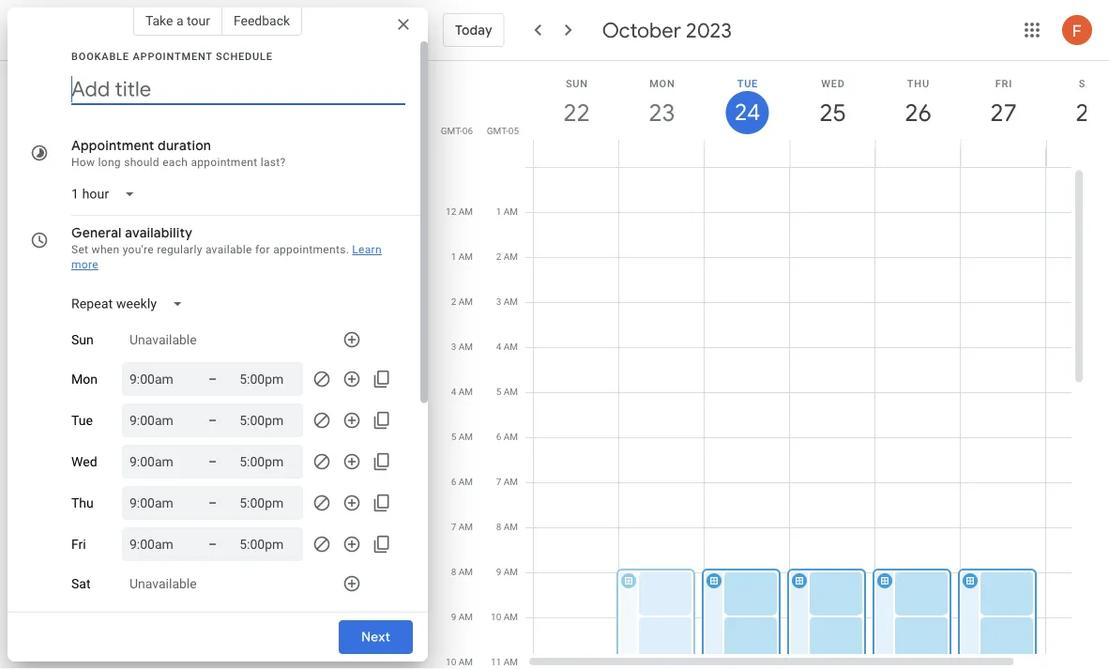 Task type: vqa. For each thing, say whether or not it's contained in the screenshot.
rightmost "Thu"
yes



Task type: describe. For each thing, give the bounding box(es) containing it.
for
[[255, 243, 270, 256]]

sunday, october 22 element
[[555, 91, 599, 134]]

row inside grid
[[526, 167, 1110, 670]]

1 horizontal spatial 7 am
[[496, 477, 518, 488]]

sat inside column header
[[1080, 77, 1101, 89]]

1 vertical spatial 3 am
[[451, 341, 473, 353]]

sat column header
[[1046, 61, 1110, 167]]

0 horizontal spatial 8
[[451, 567, 457, 578]]

24 column header
[[704, 61, 791, 167]]

schedule
[[216, 50, 273, 62]]

today button
[[443, 8, 505, 53]]

0 horizontal spatial 2 am
[[451, 296, 473, 308]]

how
[[71, 156, 95, 169]]

tuesday, october 24, today element
[[726, 91, 770, 134]]

0 horizontal spatial 8 am
[[451, 567, 473, 578]]

2023
[[687, 17, 732, 43]]

1 vertical spatial 6
[[451, 477, 457, 488]]

0 vertical spatial 10
[[491, 612, 502, 623]]

thursday, october 26 element
[[897, 91, 940, 134]]

22
[[562, 97, 589, 128]]

friday, october 27 element
[[983, 91, 1026, 134]]

sun 22
[[562, 77, 589, 128]]

0 horizontal spatial sat
[[71, 576, 91, 592]]

gmt-06
[[441, 125, 473, 136]]

long
[[98, 156, 121, 169]]

next button
[[339, 615, 413, 660]]

12
[[446, 206, 457, 217]]

1 horizontal spatial 3 am
[[496, 296, 518, 308]]

27
[[990, 97, 1017, 128]]

1 horizontal spatial 9 am
[[496, 567, 518, 578]]

today
[[455, 22, 493, 39]]

duration
[[158, 137, 211, 154]]

regularly
[[157, 243, 202, 256]]

22 column header
[[533, 61, 620, 167]]

End time on Thursdays text field
[[240, 492, 296, 515]]

1 horizontal spatial 6
[[496, 431, 502, 443]]

0 horizontal spatial 4
[[451, 386, 457, 398]]

1 vertical spatial 10
[[446, 657, 457, 668]]

tour
[[187, 13, 210, 28]]

tue for tue
[[71, 413, 93, 428]]

1 vertical spatial 1
[[451, 251, 457, 262]]

1 horizontal spatial 8
[[496, 522, 502, 533]]

bookable appointment schedule
[[71, 50, 273, 62]]

appointment
[[71, 137, 155, 154]]

unavailable for sat
[[130, 576, 197, 592]]

wed 25
[[819, 77, 846, 128]]

06
[[463, 125, 473, 136]]

1 vertical spatial 6 am
[[451, 477, 473, 488]]

feedback
[[234, 13, 290, 28]]

End time on Tuesdays text field
[[240, 409, 296, 432]]

1 cell from the left
[[534, 167, 620, 670]]

availability
[[125, 224, 193, 241]]

0 horizontal spatial 3
[[451, 341, 457, 353]]

monday, october 23 element
[[641, 91, 684, 134]]

24
[[734, 98, 760, 127]]

1 horizontal spatial 10 am
[[491, 612, 518, 623]]

Add title text field
[[71, 75, 406, 103]]

thu 26
[[904, 77, 931, 128]]

0 horizontal spatial 9 am
[[451, 612, 473, 623]]

appointment
[[133, 50, 213, 62]]

1 horizontal spatial 2
[[496, 251, 502, 262]]

more
[[71, 258, 98, 271]]

05
[[509, 125, 519, 136]]

grid containing 22
[[436, 61, 1110, 670]]

0 vertical spatial 4
[[496, 341, 502, 353]]

2 cell from the left
[[617, 167, 705, 670]]

25
[[819, 97, 846, 128]]

take a tour button
[[133, 6, 222, 36]]

set when you're regularly available for appointments.
[[71, 243, 349, 256]]

wed for wed 25
[[822, 77, 846, 89]]

next
[[361, 629, 391, 646]]

thu for thu
[[71, 496, 94, 511]]

bookable
[[71, 50, 129, 62]]

fri 27
[[990, 77, 1017, 128]]

Start time on Tuesdays text field
[[130, 409, 186, 432]]

each
[[163, 156, 188, 169]]

general availability
[[71, 224, 193, 241]]

unavailable for sun
[[130, 332, 197, 348]]

3 cell from the left
[[702, 167, 791, 670]]

thu for thu 26
[[908, 77, 931, 89]]

0 horizontal spatial 5 am
[[451, 431, 473, 443]]



Task type: locate. For each thing, give the bounding box(es) containing it.
Start time on Wednesdays text field
[[130, 451, 186, 473]]

am
[[459, 206, 473, 217], [504, 206, 518, 217], [459, 251, 473, 262], [504, 251, 518, 262], [459, 296, 473, 308], [504, 296, 518, 308], [459, 341, 473, 353], [504, 341, 518, 353], [459, 386, 473, 398], [504, 386, 518, 398], [459, 431, 473, 443], [504, 431, 518, 443], [459, 477, 473, 488], [504, 477, 518, 488], [459, 522, 473, 533], [504, 522, 518, 533], [459, 567, 473, 578], [504, 567, 518, 578], [459, 612, 473, 623], [504, 612, 518, 623], [459, 657, 473, 668], [504, 657, 518, 668]]

1 horizontal spatial 2 am
[[496, 251, 518, 262]]

gmt- left gmt-05
[[441, 125, 463, 136]]

0 horizontal spatial 7 am
[[451, 522, 473, 533]]

thu inside thu 26
[[908, 77, 931, 89]]

4 cell from the left
[[788, 167, 876, 670]]

1 vertical spatial thu
[[71, 496, 94, 511]]

10 up '11'
[[491, 612, 502, 623]]

1
[[496, 206, 502, 217], [451, 251, 457, 262]]

– right start time on thursdays text box
[[208, 495, 217, 511]]

thu left start time on thursdays text box
[[71, 496, 94, 511]]

23 column header
[[619, 61, 705, 167]]

gmt- right 06
[[487, 125, 509, 136]]

10 am up 11 am
[[491, 612, 518, 623]]

appointment duration how long should each appointment last?
[[71, 137, 286, 169]]

fri for fri 27
[[996, 77, 1013, 89]]

– right start time on mondays text box
[[208, 371, 217, 387]]

Start time on Mondays text field
[[130, 368, 186, 391]]

sun for sun 22
[[566, 77, 589, 89]]

1 horizontal spatial sun
[[566, 77, 589, 89]]

10 left '11'
[[446, 657, 457, 668]]

1 horizontal spatial 1
[[496, 206, 502, 217]]

1 vertical spatial sun
[[71, 332, 94, 348]]

1 vertical spatial 4
[[451, 386, 457, 398]]

0 horizontal spatial 3 am
[[451, 341, 473, 353]]

0 horizontal spatial 4 am
[[451, 386, 473, 398]]

gmt- for 06
[[441, 125, 463, 136]]

9 up '11'
[[496, 567, 502, 578]]

when
[[92, 243, 120, 256]]

26 column header
[[875, 61, 962, 167]]

1 horizontal spatial 3
[[496, 296, 502, 308]]

7 cell from the left
[[1047, 167, 1110, 670]]

1 horizontal spatial 7
[[496, 477, 502, 488]]

– left end time on fridays "text box"
[[208, 537, 217, 552]]

0 vertical spatial 3 am
[[496, 296, 518, 308]]

4
[[496, 341, 502, 353], [451, 386, 457, 398]]

fri left the "start time on fridays" text box
[[71, 537, 86, 552]]

tue up 24
[[738, 77, 759, 89]]

tue left "start time on tuesdays" text box
[[71, 413, 93, 428]]

0 horizontal spatial 6 am
[[451, 477, 473, 488]]

thu
[[908, 77, 931, 89], [71, 496, 94, 511]]

9 am
[[496, 567, 518, 578], [451, 612, 473, 623]]

– for tue
[[208, 413, 217, 428]]

unavailable up start time on mondays text box
[[130, 332, 197, 348]]

1 vertical spatial 5
[[451, 431, 457, 443]]

october
[[603, 17, 682, 43]]

End time on Wednesdays text field
[[240, 451, 296, 473]]

26
[[904, 97, 931, 128]]

1 vertical spatial 7
[[451, 522, 457, 533]]

sun down more at the top left
[[71, 332, 94, 348]]

End time on Mondays text field
[[240, 368, 296, 391]]

tue for tue 24
[[738, 77, 759, 89]]

set
[[71, 243, 89, 256]]

0 vertical spatial 2 am
[[496, 251, 518, 262]]

wed inside wed 25
[[822, 77, 846, 89]]

tue
[[738, 77, 759, 89], [71, 413, 93, 428]]

1 vertical spatial 4 am
[[451, 386, 473, 398]]

8
[[496, 522, 502, 533], [451, 567, 457, 578]]

mon for mon 23
[[650, 77, 676, 89]]

1 vertical spatial 2
[[451, 296, 457, 308]]

mon
[[650, 77, 676, 89], [71, 372, 98, 387]]

available
[[206, 243, 252, 256]]

9 right the next button
[[451, 612, 457, 623]]

grid
[[436, 61, 1110, 670]]

0 vertical spatial 5 am
[[496, 386, 518, 398]]

1 – from the top
[[208, 371, 217, 387]]

you're
[[123, 243, 154, 256]]

3 – from the top
[[208, 454, 217, 470]]

fri inside fri 27
[[996, 77, 1013, 89]]

0 horizontal spatial 6
[[451, 477, 457, 488]]

0 vertical spatial 9
[[496, 567, 502, 578]]

sun
[[566, 77, 589, 89], [71, 332, 94, 348]]

1 horizontal spatial 5
[[496, 386, 502, 398]]

4 – from the top
[[208, 495, 217, 511]]

– for wed
[[208, 454, 217, 470]]

1 am down 12 am
[[451, 251, 473, 262]]

0 horizontal spatial 1
[[451, 251, 457, 262]]

sat
[[1080, 77, 1101, 89], [71, 576, 91, 592]]

0 horizontal spatial mon
[[71, 372, 98, 387]]

tue 24
[[734, 77, 760, 127]]

11 am
[[491, 657, 518, 668]]

1 am
[[496, 206, 518, 217], [451, 251, 473, 262]]

take a tour
[[145, 13, 210, 28]]

wednesday, october 25 element
[[812, 91, 855, 134]]

1 horizontal spatial 8 am
[[496, 522, 518, 533]]

1 vertical spatial 1 am
[[451, 251, 473, 262]]

learn more link
[[71, 243, 382, 271]]

0 horizontal spatial fri
[[71, 537, 86, 552]]

last?
[[261, 156, 286, 169]]

1 vertical spatial fri
[[71, 537, 86, 552]]

0 vertical spatial 1
[[496, 206, 502, 217]]

5
[[496, 386, 502, 398], [451, 431, 457, 443]]

10 am
[[491, 612, 518, 623], [446, 657, 473, 668]]

0 vertical spatial 10 am
[[491, 612, 518, 623]]

tue inside tue 24
[[738, 77, 759, 89]]

6 cell from the left
[[959, 167, 1047, 670]]

4 am
[[496, 341, 518, 353], [451, 386, 473, 398]]

1 unavailable from the top
[[130, 332, 197, 348]]

should
[[124, 156, 160, 169]]

1 am right 12 am
[[496, 206, 518, 217]]

2 gmt- from the left
[[487, 125, 509, 136]]

5 am
[[496, 386, 518, 398], [451, 431, 473, 443]]

gmt-05
[[487, 125, 519, 136]]

1 vertical spatial 7 am
[[451, 522, 473, 533]]

–
[[208, 371, 217, 387], [208, 413, 217, 428], [208, 454, 217, 470], [208, 495, 217, 511], [208, 537, 217, 552]]

1 vertical spatial 5 am
[[451, 431, 473, 443]]

0 vertical spatial 8 am
[[496, 522, 518, 533]]

mon left start time on mondays text box
[[71, 372, 98, 387]]

2 – from the top
[[208, 413, 217, 428]]

1 horizontal spatial wed
[[822, 77, 846, 89]]

0 vertical spatial 1 am
[[496, 206, 518, 217]]

2
[[496, 251, 502, 262], [451, 296, 457, 308]]

0 vertical spatial sun
[[566, 77, 589, 89]]

0 horizontal spatial sun
[[71, 332, 94, 348]]

sun up sunday, october 22 'element'
[[566, 77, 589, 89]]

1 horizontal spatial 9
[[496, 567, 502, 578]]

unavailable down the "start time on fridays" text box
[[130, 576, 197, 592]]

9 am right the next button
[[451, 612, 473, 623]]

0 vertical spatial 2
[[496, 251, 502, 262]]

23
[[648, 97, 675, 128]]

0 vertical spatial 3
[[496, 296, 502, 308]]

0 vertical spatial 4 am
[[496, 341, 518, 353]]

0 vertical spatial fri
[[996, 77, 1013, 89]]

10
[[491, 612, 502, 623], [446, 657, 457, 668]]

gmt-
[[441, 125, 463, 136], [487, 125, 509, 136]]

general
[[71, 224, 122, 241]]

0 vertical spatial 8
[[496, 522, 502, 533]]

0 horizontal spatial tue
[[71, 413, 93, 428]]

7
[[496, 477, 502, 488], [451, 522, 457, 533]]

1 horizontal spatial sat
[[1080, 77, 1101, 89]]

0 vertical spatial 7 am
[[496, 477, 518, 488]]

– right start time on wednesdays text field on the bottom of the page
[[208, 454, 217, 470]]

1 vertical spatial unavailable
[[130, 576, 197, 592]]

25 column header
[[790, 61, 876, 167]]

0 vertical spatial 6
[[496, 431, 502, 443]]

1 vertical spatial 8
[[451, 567, 457, 578]]

1 horizontal spatial tue
[[738, 77, 759, 89]]

2 unavailable from the top
[[130, 576, 197, 592]]

– left end time on tuesdays text box
[[208, 413, 217, 428]]

0 vertical spatial thu
[[908, 77, 931, 89]]

gmt- for 05
[[487, 125, 509, 136]]

12 am
[[446, 206, 473, 217]]

thu up thursday, october 26 element
[[908, 77, 931, 89]]

mon 23
[[648, 77, 676, 128]]

mon inside mon 23
[[650, 77, 676, 89]]

1 horizontal spatial gmt-
[[487, 125, 509, 136]]

5 cell from the left
[[873, 167, 962, 670]]

sun for sun
[[71, 332, 94, 348]]

– for fri
[[208, 537, 217, 552]]

1 horizontal spatial 1 am
[[496, 206, 518, 217]]

27 column header
[[961, 61, 1047, 167]]

0 vertical spatial tue
[[738, 77, 759, 89]]

0 horizontal spatial thu
[[71, 496, 94, 511]]

cell
[[534, 167, 620, 670], [617, 167, 705, 670], [702, 167, 791, 670], [788, 167, 876, 670], [873, 167, 962, 670], [959, 167, 1047, 670], [1047, 167, 1110, 670]]

1 vertical spatial tue
[[71, 413, 93, 428]]

fri up friday, october 27 element
[[996, 77, 1013, 89]]

8 am
[[496, 522, 518, 533], [451, 567, 473, 578]]

take
[[145, 13, 173, 28]]

None field
[[64, 177, 150, 211], [64, 287, 198, 321], [64, 177, 150, 211], [64, 287, 198, 321]]

11
[[491, 657, 502, 668]]

0 horizontal spatial wed
[[71, 454, 97, 470]]

row
[[526, 167, 1110, 670]]

1 down the 12
[[451, 251, 457, 262]]

10 am left '11'
[[446, 657, 473, 668]]

mon for mon
[[71, 372, 98, 387]]

0 vertical spatial wed
[[822, 77, 846, 89]]

wed
[[822, 77, 846, 89], [71, 454, 97, 470]]

– for mon
[[208, 371, 217, 387]]

learn more
[[71, 243, 382, 271]]

2 am
[[496, 251, 518, 262], [451, 296, 473, 308]]

9
[[496, 567, 502, 578], [451, 612, 457, 623]]

a
[[176, 13, 184, 28]]

appointments.
[[273, 243, 349, 256]]

mon up monday, october 23 element
[[650, 77, 676, 89]]

1 gmt- from the left
[[441, 125, 463, 136]]

wed left start time on wednesdays text field on the bottom of the page
[[71, 454, 97, 470]]

0 horizontal spatial 7
[[451, 522, 457, 533]]

october 2023
[[603, 17, 732, 43]]

3 am
[[496, 296, 518, 308], [451, 341, 473, 353]]

7 am
[[496, 477, 518, 488], [451, 522, 473, 533]]

wed for wed
[[71, 454, 97, 470]]

1 vertical spatial 9
[[451, 612, 457, 623]]

Start time on Thursdays text field
[[130, 492, 186, 515]]

– for thu
[[208, 495, 217, 511]]

1 vertical spatial mon
[[71, 372, 98, 387]]

0 vertical spatial sat
[[1080, 77, 1101, 89]]

6
[[496, 431, 502, 443], [451, 477, 457, 488]]

1 vertical spatial 2 am
[[451, 296, 473, 308]]

learn
[[352, 243, 382, 256]]

0 horizontal spatial gmt-
[[441, 125, 463, 136]]

1 vertical spatial 8 am
[[451, 567, 473, 578]]

End time on Fridays text field
[[240, 533, 296, 556]]

0 horizontal spatial 2
[[451, 296, 457, 308]]

1 horizontal spatial 6 am
[[496, 431, 518, 443]]

1 vertical spatial 3
[[451, 341, 457, 353]]

1 horizontal spatial 5 am
[[496, 386, 518, 398]]

1 horizontal spatial 4
[[496, 341, 502, 353]]

0 horizontal spatial 9
[[451, 612, 457, 623]]

0 horizontal spatial 10
[[446, 657, 457, 668]]

fri for fri
[[71, 537, 86, 552]]

0 vertical spatial 6 am
[[496, 431, 518, 443]]

fri
[[996, 77, 1013, 89], [71, 537, 86, 552]]

5 – from the top
[[208, 537, 217, 552]]

1 horizontal spatial 4 am
[[496, 341, 518, 353]]

1 vertical spatial wed
[[71, 454, 97, 470]]

0 vertical spatial mon
[[650, 77, 676, 89]]

9 am up 11 am
[[496, 567, 518, 578]]

0 horizontal spatial 10 am
[[446, 657, 473, 668]]

feedback button
[[222, 6, 302, 36]]

appointment
[[191, 156, 258, 169]]

0 vertical spatial 7
[[496, 477, 502, 488]]

sun inside the "sun 22"
[[566, 77, 589, 89]]

0 vertical spatial 9 am
[[496, 567, 518, 578]]

1 right 12 am
[[496, 206, 502, 217]]

3
[[496, 296, 502, 308], [451, 341, 457, 353]]

1 vertical spatial 10 am
[[446, 657, 473, 668]]

6 am
[[496, 431, 518, 443], [451, 477, 473, 488]]

0 vertical spatial 5
[[496, 386, 502, 398]]

1 horizontal spatial fri
[[996, 77, 1013, 89]]

wed up wednesday, october 25 element
[[822, 77, 846, 89]]

Start time on Fridays text field
[[130, 533, 186, 556]]

unavailable
[[130, 332, 197, 348], [130, 576, 197, 592]]



